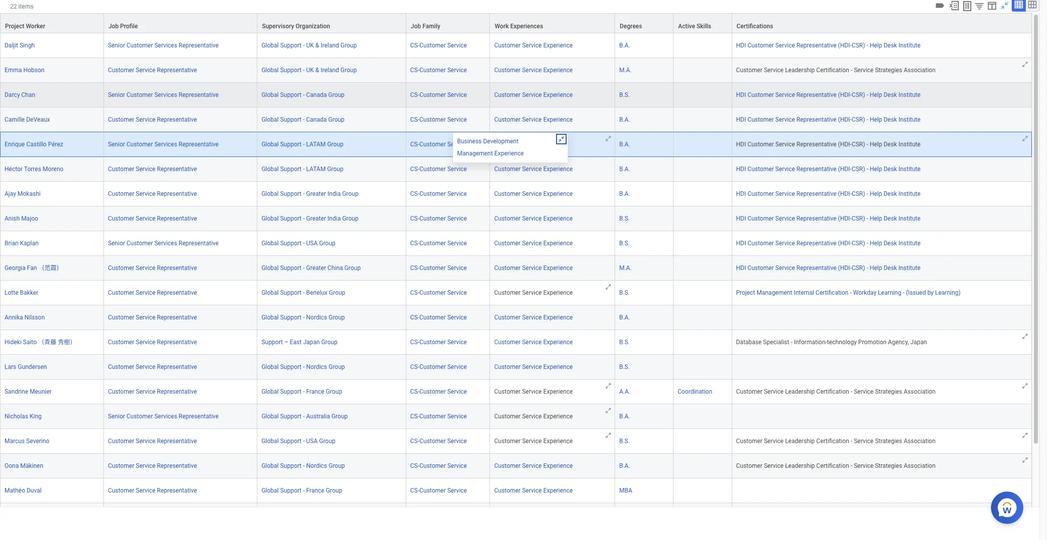 Task type: describe. For each thing, give the bounding box(es) containing it.
秀樹）
[[58, 339, 76, 346]]

mathéo duval
[[5, 487, 42, 494]]

learning
[[879, 289, 902, 297]]

darcy
[[5, 91, 20, 99]]

daljit
[[5, 42, 18, 49]]

row containing project worker
[[0, 13, 1033, 33]]

senior customer services representative for global support - australia group
[[108, 413, 219, 420]]

global support - greater china group
[[262, 265, 361, 272]]

b.a. for héctor torres moreno
[[620, 166, 631, 173]]

row containing camille deveaux
[[0, 108, 1033, 132]]

desk for héctor torres moreno
[[884, 166, 898, 173]]

annika nilsson
[[5, 314, 45, 321]]

certification for b.a.
[[817, 463, 850, 470]]

b.a. link for oona mäkinen
[[620, 463, 631, 470]]

usa for senior customer services representative
[[306, 240, 318, 247]]

institute inside cell
[[899, 141, 921, 148]]

marcus severino
[[5, 438, 49, 445]]

kaplan
[[20, 240, 39, 247]]

ajay mokashi link
[[5, 190, 41, 198]]

experience for georgia fan （范霞）
[[544, 265, 573, 272]]

row containing anish majoo
[[0, 207, 1033, 231]]

anish majoo link
[[5, 215, 38, 222]]

(hdi- inside cell
[[839, 141, 852, 148]]

hdi for georgia fan （范霞）
[[737, 265, 747, 272]]

job for job family
[[411, 23, 421, 30]]

hdi customer service representative (hdi-csr) - help desk institute link for ajay mokashi
[[737, 190, 921, 198]]

(issued
[[907, 289, 927, 297]]

active skills
[[679, 23, 712, 30]]

customer service experience link for lars gundersen
[[495, 364, 573, 371]]

global for ajay mokashi
[[262, 190, 279, 198]]

sandrine meunier
[[5, 388, 52, 395]]

workday
[[854, 289, 877, 297]]

experience for emma hobson
[[544, 67, 573, 74]]

experience for camille deveaux
[[544, 116, 573, 123]]

15 customer service experience from the top
[[495, 413, 573, 420]]

group for lars gundersen
[[329, 364, 345, 371]]

global support - latam group for senior customer services representative
[[262, 141, 344, 148]]

cs- for lars gundersen
[[411, 364, 420, 371]]

database
[[737, 339, 762, 346]]

table image
[[1015, 0, 1025, 10]]

cs-customer service link for daljit singh
[[411, 42, 467, 49]]

a.a.
[[620, 388, 631, 395]]

–
[[285, 339, 289, 346]]

customer service representative link for georgia fan （范霞）
[[108, 265, 197, 272]]

16 customer service experience from the top
[[495, 438, 573, 445]]

brian kaplan link
[[5, 240, 39, 247]]

greater for georgia fan （范霞）
[[306, 265, 326, 272]]

hdi for camille deveaux
[[737, 116, 747, 123]]

export to worksheets image
[[962, 0, 974, 12]]

global support - australia group link
[[262, 413, 348, 420]]

cs-customer service link for mathéo duval
[[411, 487, 467, 494]]

enrique castillo pérez link
[[5, 141, 63, 148]]

job profile button
[[104, 14, 257, 33]]

sandrine
[[5, 388, 28, 395]]

hideki
[[5, 339, 22, 346]]

cs-customer service for enrique castillo pérez
[[411, 141, 467, 148]]

row containing sandrine meunier
[[0, 380, 1033, 405]]

gundersen
[[18, 364, 47, 371]]

cs-customer service link for marcus severino
[[411, 438, 467, 445]]

organization
[[296, 23, 330, 30]]

work
[[495, 23, 509, 30]]

row containing mathéo duval
[[0, 479, 1033, 504]]

management experience
[[458, 150, 524, 157]]

customer service representative for anish majoo
[[108, 215, 197, 222]]

b.s. for lotte bakker
[[620, 289, 630, 297]]

severino
[[26, 438, 49, 445]]

promotion
[[859, 339, 887, 346]]

support for lotte bakker
[[280, 289, 302, 297]]

cs-customer service link for emma hobson
[[411, 67, 467, 74]]

customer service leadership certification - service strategies association for m.a.
[[737, 67, 936, 74]]

darcy chan
[[5, 91, 35, 99]]

shrink image inside dialog
[[558, 135, 566, 143]]

degrees button
[[616, 14, 674, 33]]

cs- for lotte bakker
[[411, 289, 420, 297]]

singh
[[20, 42, 35, 49]]

daljit singh link
[[5, 42, 35, 49]]

deveaux
[[26, 116, 50, 123]]

desk for georgia fan （范霞）
[[884, 265, 898, 272]]

canada for customer service representative
[[306, 116, 327, 123]]

global for enrique castillo pérez
[[262, 141, 279, 148]]

21 row from the top
[[0, 504, 1033, 528]]

hdi for brian kaplan
[[737, 240, 747, 247]]

support for emma hobson
[[280, 67, 302, 74]]

global for lotte bakker
[[262, 289, 279, 297]]

experience for oona mäkinen
[[544, 463, 573, 470]]

japan inside cell
[[911, 339, 928, 346]]

institute for brian kaplan
[[899, 240, 921, 247]]

coordination link
[[678, 388, 713, 395]]

certifications
[[737, 23, 774, 30]]

mokashi
[[18, 190, 41, 198]]

desk for daljit singh
[[884, 42, 898, 49]]

(hdi- for brian kaplan
[[839, 240, 852, 247]]

experience for ajay mokashi
[[544, 190, 573, 198]]

cell inside 'row'
[[674, 132, 733, 157]]

global support - benelux group link
[[262, 289, 346, 297]]

customer service experience cell for global support - france group
[[491, 380, 616, 405]]

degrees
[[620, 23, 643, 30]]

project worker button
[[1, 14, 103, 33]]

learning)
[[936, 289, 961, 297]]

pérez
[[48, 141, 63, 148]]

job family
[[411, 23, 441, 30]]

global support - france group link for mathéo duval
[[262, 487, 343, 494]]

project for project worker
[[5, 23, 24, 30]]

support for darcy chan
[[280, 91, 302, 99]]

global for georgia fan （范霞）
[[262, 265, 279, 272]]

customer service experience cell for global support - benelux group
[[491, 281, 616, 306]]

management experience link
[[458, 148, 524, 157]]

enrique
[[5, 141, 25, 148]]

14 customer service experience from the top
[[495, 388, 573, 395]]

cs- for anish majoo
[[411, 215, 420, 222]]

customer service representative link for lotte bakker
[[108, 289, 197, 297]]

meunier
[[30, 388, 52, 395]]

india for b.s.
[[328, 215, 341, 222]]

cs-customer service link for oona mäkinen
[[411, 463, 467, 470]]

active skills button
[[674, 14, 732, 33]]

hdi customer service representative (hdi-csr) - help desk institute for anish majoo
[[737, 215, 921, 222]]

cs-customer service for hideki saito （斉藤 秀樹）
[[411, 339, 467, 346]]

marcus
[[5, 438, 25, 445]]

help inside cell
[[871, 141, 883, 148]]

customer service experience link for emma hobson
[[495, 67, 573, 74]]

institute for camille deveaux
[[899, 116, 921, 123]]

customer service representative for annika nilsson
[[108, 314, 197, 321]]

nicholas
[[5, 413, 28, 420]]

management inside the items selected list
[[458, 150, 493, 157]]

hideki saito （斉藤 秀樹）
[[5, 339, 76, 346]]

group for lotte bakker
[[329, 289, 346, 297]]

development inside the items selected list
[[484, 138, 519, 145]]

customer service leadership certification - service strategies association cell for b.a.
[[733, 454, 1033, 479]]

global for annika nilsson
[[262, 314, 279, 321]]

support – east japan group
[[262, 339, 338, 346]]

desk for ajay mokashi
[[884, 190, 898, 198]]

lotte bakker
[[5, 289, 38, 297]]

castillo
[[26, 141, 47, 148]]

worker
[[26, 23, 45, 30]]

oona
[[5, 463, 19, 470]]

héctor torres moreno link
[[5, 166, 63, 173]]

certification for a.a.
[[817, 388, 850, 395]]

support for camille deveaux
[[280, 116, 302, 123]]

brian kaplan
[[5, 240, 39, 247]]

customer service representative for sandrine meunier
[[108, 388, 197, 395]]

items
[[18, 3, 34, 10]]

oona mäkinen
[[5, 463, 43, 470]]

work experiences
[[495, 23, 544, 30]]

customer service experience link for mathéo duval
[[495, 487, 573, 494]]

cs-customer service for emma hobson
[[411, 67, 467, 74]]

global support - france group link for sandrine meunier
[[262, 388, 343, 395]]

grow image for global support - uk & ireland group
[[1022, 61, 1030, 68]]

by
[[928, 289, 934, 297]]

senior customer services representative for global support - usa group
[[108, 240, 219, 247]]

east
[[290, 339, 302, 346]]

ajay
[[5, 190, 16, 198]]

fan
[[27, 265, 37, 272]]

global for oona mäkinen
[[262, 463, 279, 470]]

database specialist - information-technology promotion agency, japan
[[737, 339, 928, 346]]

business development inside the items selected list
[[458, 138, 519, 145]]

certification for b.s.
[[817, 438, 850, 445]]

cs-customer service link for darcy chan
[[411, 91, 467, 99]]

grow image for global support - australia group 'customer service experience' cell
[[605, 407, 613, 415]]

support for daljit singh
[[280, 42, 302, 49]]

lars gundersen link
[[5, 364, 47, 371]]

hdi customer service representative (hdi-csr) - help desk institute link for daljit singh
[[737, 42, 921, 49]]

global support - latam group for customer service representative
[[262, 166, 344, 173]]

uk for senior customer services representative
[[306, 42, 314, 49]]

row containing ajay mokashi
[[0, 182, 1033, 207]]

help for ajay mokashi
[[871, 190, 883, 198]]

profile
[[120, 23, 138, 30]]

lars gundersen
[[5, 364, 47, 371]]

(hdi- for darcy chan
[[839, 91, 852, 99]]

camille
[[5, 116, 25, 123]]

support for annika nilsson
[[280, 314, 302, 321]]

row containing business development
[[0, 132, 1033, 163]]

nicholas king link
[[5, 413, 42, 420]]

hdi customer service representative (hdi-csr) - help desk institute link for brian kaplan
[[737, 240, 921, 247]]

majoo
[[21, 215, 38, 222]]

coordination
[[678, 388, 713, 395]]

customer service experience for lars gundersen
[[495, 364, 573, 371]]

supervisory organization button
[[258, 14, 406, 33]]

hdi inside cell
[[737, 141, 747, 148]]

senior customer services representative link for global support - uk & ireland group
[[108, 42, 219, 49]]

cs- for enrique castillo pérez
[[411, 141, 420, 148]]

(hdi- for georgia fan （范霞）
[[839, 265, 852, 272]]

10 customer service experience from the top
[[495, 289, 573, 297]]

tag image
[[935, 0, 946, 11]]

help for daljit singh
[[871, 42, 883, 49]]

torres
[[24, 166, 41, 173]]

cell containing business development
[[453, 132, 616, 163]]

georgia fan （范霞）
[[5, 265, 63, 272]]

customer service representative link for héctor torres moreno
[[108, 166, 197, 173]]



Task type: locate. For each thing, give the bounding box(es) containing it.
cs-customer service for nicholas king
[[411, 413, 467, 420]]

3 customer service experience link from the top
[[495, 91, 573, 99]]

desk inside cell
[[884, 141, 898, 148]]

5 customer service representative link from the top
[[108, 215, 197, 222]]

customer service leadership certification - service strategies association
[[737, 67, 936, 74], [737, 388, 936, 395], [737, 438, 936, 445], [737, 463, 936, 470]]

& for customer service representative
[[316, 67, 319, 74]]

1 customer service leadership certification - service strategies association cell from the top
[[733, 58, 1033, 83]]

global support - usa group down global support - australia group link
[[262, 438, 336, 445]]

export to excel image
[[949, 0, 961, 11]]

group
[[341, 42, 357, 49], [341, 67, 357, 74], [329, 91, 345, 99], [329, 116, 345, 123], [327, 141, 344, 148], [327, 166, 344, 173], [343, 190, 359, 198], [343, 215, 359, 222], [319, 240, 336, 247], [345, 265, 361, 272], [329, 289, 346, 297], [329, 314, 345, 321], [322, 339, 338, 346], [329, 364, 345, 371], [326, 388, 343, 395], [332, 413, 348, 420], [319, 438, 336, 445], [329, 463, 345, 470], [326, 487, 343, 494]]

china
[[328, 265, 343, 272]]

4 help from the top
[[871, 141, 883, 148]]

10 cs-customer service from the top
[[411, 265, 467, 272]]

5 b.a. link from the top
[[620, 190, 631, 198]]

0 vertical spatial global support - usa group
[[262, 240, 336, 247]]

2 senior from the top
[[108, 91, 125, 99]]

camille deveaux link
[[5, 116, 50, 123]]

grow image for a.a. "customer service leadership certification - service strategies association" cell
[[1022, 382, 1030, 390]]

1 senior customer services representative from the top
[[108, 42, 219, 49]]

grow image
[[1022, 61, 1030, 68], [1022, 333, 1030, 340], [605, 382, 613, 390], [605, 432, 613, 439], [1022, 432, 1030, 439], [1022, 457, 1030, 464]]

4 customer service experience from the top
[[495, 116, 573, 123]]

row containing georgia fan （范霞）
[[0, 256, 1033, 281]]

group for hideki saito （斉藤 秀樹）
[[322, 339, 338, 346]]

grow image inside "customer service leadership certification - service strategies association" cell
[[1022, 382, 1030, 390]]

select to filter grid data image
[[975, 1, 986, 11]]

global support - nordics group down global support - australia group link
[[262, 463, 345, 470]]

agency,
[[889, 339, 910, 346]]

hdi customer service representative (hdi-csr) - help desk institute link
[[737, 42, 921, 49], [737, 91, 921, 99], [737, 116, 921, 123], [737, 166, 921, 173], [737, 190, 921, 198], [737, 215, 921, 222], [737, 240, 921, 247], [737, 265, 921, 272]]

1 vertical spatial global support - nordics group link
[[262, 364, 345, 371]]

csr) for camille deveaux
[[852, 116, 866, 123]]

0 vertical spatial global support - latam group
[[262, 141, 344, 148]]

0 vertical spatial ireland
[[321, 42, 339, 49]]

2 b.a. link from the top
[[620, 116, 631, 123]]

5 hdi customer service representative (hdi-csr) - help desk institute link from the top
[[737, 190, 921, 198]]

project management internal certification - workday learning - (issued by learning) link
[[737, 289, 961, 297]]

2 global support - latam group link from the top
[[262, 166, 344, 173]]

usa down australia
[[306, 438, 318, 445]]

1 customer service representative from the top
[[108, 67, 197, 74]]

strategies for m.a.
[[876, 67, 903, 74]]

1 customer service representative link from the top
[[108, 67, 197, 74]]

cs-customer service link for brian kaplan
[[411, 240, 467, 247]]

1 global support - canada group link from the top
[[262, 91, 345, 99]]

association for a.a.
[[905, 388, 936, 395]]

customer service experience cell
[[491, 281, 616, 306], [491, 380, 616, 405], [491, 405, 616, 429], [491, 429, 616, 454]]

france for duval
[[306, 487, 325, 494]]

11 customer service representative from the top
[[108, 388, 197, 395]]

leadership
[[786, 67, 816, 74], [786, 388, 816, 395], [786, 438, 816, 445], [786, 463, 816, 470]]

global support - nordics group link down support – east japan group 'link'
[[262, 364, 345, 371]]

0 horizontal spatial shrink image
[[558, 135, 566, 143]]

lars
[[5, 364, 16, 371]]

6 hdi customer service representative (hdi-csr) - help desk institute link from the top
[[737, 215, 921, 222]]

global support - nordics group link for oona mäkinen
[[262, 463, 345, 470]]

management left internal
[[757, 289, 793, 297]]

19 cs-customer service from the top
[[411, 487, 467, 494]]

global for darcy chan
[[262, 91, 279, 99]]

b.a. link for ajay mokashi
[[620, 190, 631, 198]]

3 services from the top
[[155, 141, 177, 148]]

1 vertical spatial greater
[[306, 215, 326, 222]]

1 vertical spatial france
[[306, 487, 325, 494]]

4 csr) from the top
[[852, 141, 866, 148]]

0 vertical spatial global support - canada group link
[[262, 91, 345, 99]]

2 vertical spatial greater
[[306, 265, 326, 272]]

development
[[484, 138, 519, 145], [521, 141, 556, 148]]

（斉藤
[[38, 339, 56, 346]]

1 & from the top
[[316, 42, 319, 49]]

csr) inside cell
[[852, 141, 866, 148]]

customer service experience for darcy chan
[[495, 91, 573, 99]]

1 vertical spatial uk
[[306, 67, 314, 74]]

global support - nordics group for annika nilsson
[[262, 314, 345, 321]]

hobson
[[23, 67, 45, 74]]

strategies for b.s.
[[876, 438, 903, 445]]

1 global support - canada group from the top
[[262, 91, 345, 99]]

1 global support - uk & ireland group from the top
[[262, 42, 357, 49]]

1 vertical spatial project
[[737, 289, 756, 297]]

global support - nordics group
[[262, 314, 345, 321], [262, 364, 345, 371], [262, 463, 345, 470]]

5 institute from the top
[[899, 166, 921, 173]]

2 canada from the top
[[306, 116, 327, 123]]

b.a. for annika nilsson
[[620, 314, 631, 321]]

1 hdi customer service representative (hdi-csr) - help desk institute link from the top
[[737, 42, 921, 49]]

2 global support - canada group from the top
[[262, 116, 345, 123]]

17 cs-customer service from the top
[[411, 438, 467, 445]]

representative inside cell
[[797, 141, 837, 148]]

global support - greater china group link
[[262, 265, 361, 272]]

13 customer service representative link from the top
[[108, 463, 197, 470]]

1 vertical spatial global support - france group
[[262, 487, 343, 494]]

india for b.a.
[[328, 190, 341, 198]]

project inside popup button
[[5, 23, 24, 30]]

emma hobson
[[5, 67, 45, 74]]

senior customer services representative link for global support - latam group
[[108, 141, 219, 148]]

1 vertical spatial &
[[316, 67, 319, 74]]

1 horizontal spatial business
[[495, 141, 519, 148]]

institute for anish majoo
[[899, 215, 921, 222]]

1 vertical spatial global support - greater india group link
[[262, 215, 359, 222]]

csr) for georgia fan （范霞）
[[852, 265, 866, 272]]

global support - greater india group link
[[262, 190, 359, 198], [262, 215, 359, 222]]

global support - usa group link down global support - australia group link
[[262, 438, 336, 445]]

hdi customer service representative (hdi-csr) - help desk institute for brian kaplan
[[737, 240, 921, 247]]

global support - usa group up global support - greater china group link on the left
[[262, 240, 336, 247]]

strategies for a.a.
[[876, 388, 903, 395]]

project up database at the bottom right of page
[[737, 289, 756, 297]]

job inside job family popup button
[[411, 23, 421, 30]]

0 vertical spatial management
[[458, 150, 493, 157]]

nilsson
[[25, 314, 45, 321]]

senior for enrique castillo pérez
[[108, 141, 125, 148]]

1 global support - greater india group link from the top
[[262, 190, 359, 198]]

7 (hdi- from the top
[[839, 215, 852, 222]]

0 vertical spatial canada
[[306, 91, 327, 99]]

5 senior from the top
[[108, 413, 125, 420]]

customer service experience for héctor torres moreno
[[495, 166, 573, 173]]

customer service leadership certification - service strategies association for b.a.
[[737, 463, 936, 470]]

0 vertical spatial m.a. link
[[620, 67, 632, 74]]

internal
[[794, 289, 815, 297]]

1 vertical spatial nordics
[[306, 364, 327, 371]]

1 horizontal spatial shrink image
[[1000, 0, 1011, 11]]

lotte
[[5, 289, 18, 297]]

row containing hideki saito （斉藤 秀樹）
[[0, 330, 1033, 355]]

services for global support - uk & ireland group
[[155, 42, 177, 49]]

cs-customer service
[[411, 42, 467, 49], [411, 67, 467, 74], [411, 91, 467, 99], [411, 116, 467, 123], [411, 141, 467, 148], [411, 166, 467, 173], [411, 190, 467, 198], [411, 215, 467, 222], [411, 240, 467, 247], [411, 265, 467, 272], [411, 289, 467, 297], [411, 314, 467, 321], [411, 339, 467, 346], [411, 364, 467, 371], [411, 388, 467, 395], [411, 413, 467, 420], [411, 438, 467, 445], [411, 463, 467, 470], [411, 487, 467, 494]]

2 customer service representative from the top
[[108, 116, 197, 123]]

customer service experience link
[[495, 42, 573, 49], [495, 67, 573, 74], [495, 91, 573, 99], [495, 116, 573, 123], [495, 166, 573, 173], [495, 190, 573, 198], [495, 215, 573, 222], [495, 240, 573, 247], [495, 265, 573, 272], [495, 314, 573, 321], [495, 339, 573, 346], [495, 364, 573, 371], [495, 463, 573, 470], [495, 487, 573, 494]]

row containing brian kaplan
[[0, 231, 1033, 256]]

0 vertical spatial project
[[5, 23, 24, 30]]

benelux
[[306, 289, 328, 297]]

canada
[[306, 91, 327, 99], [306, 116, 327, 123]]

4 institute from the top
[[899, 141, 921, 148]]

1 b.s. from the top
[[620, 91, 630, 99]]

2 services from the top
[[155, 91, 177, 99]]

2 latam from the top
[[306, 166, 326, 173]]

grow image
[[605, 135, 613, 142], [1022, 135, 1030, 142], [605, 283, 613, 291], [1022, 382, 1030, 390], [605, 407, 613, 415]]

b.a. link for enrique castillo pérez
[[620, 141, 631, 148]]

1 vertical spatial ireland
[[321, 67, 339, 74]]

nordics down australia
[[306, 463, 327, 470]]

17 cs- from the top
[[411, 438, 420, 445]]

b.s. link for lotte bakker
[[620, 289, 630, 297]]

0 vertical spatial &
[[316, 42, 319, 49]]

georgia
[[5, 265, 26, 272]]

2 global support - nordics group link from the top
[[262, 364, 345, 371]]

global for emma hobson
[[262, 67, 279, 74]]

10 customer service representative link from the top
[[108, 364, 197, 371]]

4 customer service leadership certification - service strategies association from the top
[[737, 463, 936, 470]]

project worker
[[5, 23, 45, 30]]

0 vertical spatial latam
[[306, 141, 326, 148]]

5 b.s. from the top
[[620, 339, 630, 346]]

0 vertical spatial global support - france group
[[262, 388, 343, 395]]

1 vertical spatial management
[[757, 289, 793, 297]]

customer service representative link
[[108, 67, 197, 74], [108, 116, 197, 123], [108, 166, 197, 173], [108, 190, 197, 198], [108, 215, 197, 222], [108, 265, 197, 272], [108, 289, 197, 297], [108, 314, 197, 321], [108, 339, 197, 346], [108, 364, 197, 371], [108, 388, 197, 395], [108, 438, 197, 445], [108, 463, 197, 470], [108, 487, 197, 494]]

nicholas king
[[5, 413, 42, 420]]

job
[[109, 23, 119, 30], [411, 23, 421, 30]]

(hdi- for anish majoo
[[839, 215, 852, 222]]

chan
[[21, 91, 35, 99]]

toolbar
[[934, 0, 1040, 13]]

dialog containing business development
[[453, 132, 569, 163]]

1 vertical spatial global support - latam group link
[[262, 166, 344, 173]]

project up daljit
[[5, 23, 24, 30]]

b.s. link for marcus severino
[[620, 438, 630, 445]]

0 vertical spatial global support - nordics group
[[262, 314, 345, 321]]

nordics down support – east japan group 'link'
[[306, 364, 327, 371]]

3 hdi from the top
[[737, 116, 747, 123]]

customer service representative for héctor torres moreno
[[108, 166, 197, 173]]

dialog
[[453, 132, 569, 163]]

shrink image
[[1000, 0, 1011, 11], [558, 135, 566, 143]]

0 horizontal spatial development
[[484, 138, 519, 145]]

services for global support - canada group
[[155, 91, 177, 99]]

1 vertical spatial latam
[[306, 166, 326, 173]]

1 vertical spatial canada
[[306, 116, 327, 123]]

expand table image
[[1028, 0, 1038, 10]]

2 vertical spatial global support - nordics group link
[[262, 463, 345, 470]]

0 horizontal spatial japan
[[303, 339, 320, 346]]

7 b.s. link from the top
[[620, 438, 630, 445]]

experience for daljit singh
[[544, 42, 573, 49]]

mathéo
[[5, 487, 25, 494]]

row containing lars gundersen
[[0, 355, 1033, 380]]

3 csr) from the top
[[852, 116, 866, 123]]

information-
[[795, 339, 828, 346]]

1 b.a. link from the top
[[620, 42, 631, 49]]

0 vertical spatial global support - france group link
[[262, 388, 343, 395]]

7 global from the top
[[262, 190, 279, 198]]

group for camille deveaux
[[329, 116, 345, 123]]

global support - nordics group link down global support - australia group link
[[262, 463, 345, 470]]

1 vertical spatial global support - usa group link
[[262, 438, 336, 445]]

job left family
[[411, 23, 421, 30]]

8 cs-customer service from the top
[[411, 215, 467, 222]]

supervisory
[[262, 23, 294, 30]]

1 vertical spatial m.a.
[[620, 265, 632, 272]]

row containing oona mäkinen
[[0, 454, 1033, 479]]

22
[[10, 3, 17, 10]]

cs-customer service link for nicholas king
[[411, 413, 467, 420]]

1 horizontal spatial management
[[757, 289, 793, 297]]

4 row from the top
[[0, 83, 1033, 108]]

0 vertical spatial global support - canada group
[[262, 91, 345, 99]]

1 horizontal spatial project
[[737, 289, 756, 297]]

4 hdi from the top
[[737, 141, 747, 148]]

1 vertical spatial global support - france group link
[[262, 487, 343, 494]]

1 horizontal spatial job
[[411, 23, 421, 30]]

global support - france group for mathéo duval
[[262, 487, 343, 494]]

0 vertical spatial nordics
[[306, 314, 327, 321]]

experience inside the items selected list
[[495, 150, 524, 157]]

emma
[[5, 67, 22, 74]]

0 vertical spatial global support - uk & ireland group link
[[262, 42, 357, 49]]

camille deveaux
[[5, 116, 50, 123]]

3 b.a. from the top
[[620, 141, 631, 148]]

2 vertical spatial global support - nordics group
[[262, 463, 345, 470]]

uk
[[306, 42, 314, 49], [306, 67, 314, 74]]

grow image inside database specialist - information-technology promotion agency, japan cell
[[1022, 333, 1030, 340]]

customer service leadership certification - service strategies association cell
[[733, 58, 1033, 83], [733, 380, 1033, 405], [733, 429, 1033, 454], [733, 454, 1033, 479]]

m.a. for global support - greater china group
[[620, 265, 632, 272]]

（范霞）
[[38, 265, 63, 272]]

0 vertical spatial usa
[[306, 240, 318, 247]]

nordics down benelux
[[306, 314, 327, 321]]

global support - uk & ireland group for senior customer services representative
[[262, 42, 357, 49]]

14 cs-customer service link from the top
[[411, 364, 467, 371]]

desk
[[884, 42, 898, 49], [884, 91, 898, 99], [884, 116, 898, 123], [884, 141, 898, 148], [884, 166, 898, 173], [884, 190, 898, 198], [884, 215, 898, 222], [884, 240, 898, 247], [884, 265, 898, 272]]

support for nicholas king
[[280, 413, 302, 420]]

ireland
[[321, 42, 339, 49], [321, 67, 339, 74]]

association
[[905, 67, 936, 74], [905, 388, 936, 395], [905, 438, 936, 445], [905, 463, 936, 470]]

workday assistant region
[[992, 488, 1028, 524]]

(hdi- for daljit singh
[[839, 42, 852, 49]]

business inside the "business development" link
[[458, 138, 482, 145]]

click to view/edit grid preferences image
[[987, 0, 998, 11]]

13 customer service representative from the top
[[108, 463, 197, 470]]

skills
[[697, 23, 712, 30]]

cs-customer service for darcy chan
[[411, 91, 467, 99]]

1 vertical spatial global support - latam group
[[262, 166, 344, 173]]

senior customer services representative for global support - uk & ireland group
[[108, 42, 219, 49]]

2 hdi from the top
[[737, 91, 747, 99]]

2 m.a. from the top
[[620, 265, 632, 272]]

global support - nordics group down "global support - benelux group" link
[[262, 314, 345, 321]]

3 senior customer services representative link from the top
[[108, 141, 219, 148]]

active
[[679, 23, 696, 30]]

customer service experience for emma hobson
[[495, 67, 573, 74]]

customer
[[127, 42, 153, 49], [420, 42, 446, 49], [495, 42, 521, 49], [748, 42, 775, 49], [108, 67, 134, 74], [420, 67, 446, 74], [495, 67, 521, 74], [737, 67, 763, 74], [127, 91, 153, 99], [420, 91, 446, 99], [495, 91, 521, 99], [748, 91, 775, 99], [108, 116, 134, 123], [420, 116, 446, 123], [495, 116, 521, 123], [748, 116, 775, 123], [127, 141, 153, 148], [420, 141, 446, 148], [748, 141, 775, 148], [108, 166, 134, 173], [420, 166, 446, 173], [495, 166, 521, 173], [748, 166, 775, 173], [108, 190, 134, 198], [420, 190, 446, 198], [495, 190, 521, 198], [748, 190, 775, 198], [108, 215, 134, 222], [420, 215, 446, 222], [495, 215, 521, 222], [748, 215, 775, 222], [127, 240, 153, 247], [420, 240, 446, 247], [495, 240, 521, 247], [748, 240, 775, 247], [108, 265, 134, 272], [420, 265, 446, 272], [495, 265, 521, 272], [748, 265, 775, 272], [108, 289, 134, 297], [420, 289, 446, 297], [495, 289, 521, 297], [108, 314, 134, 321], [420, 314, 446, 321], [495, 314, 521, 321], [108, 339, 134, 346], [420, 339, 446, 346], [495, 339, 521, 346], [108, 364, 134, 371], [420, 364, 446, 371], [495, 364, 521, 371], [108, 388, 134, 395], [420, 388, 446, 395], [495, 388, 521, 395], [737, 388, 763, 395], [127, 413, 153, 420], [420, 413, 446, 420], [495, 413, 521, 420], [108, 438, 134, 445], [420, 438, 446, 445], [495, 438, 521, 445], [737, 438, 763, 445], [108, 463, 134, 470], [420, 463, 446, 470], [495, 463, 521, 470], [737, 463, 763, 470], [108, 487, 134, 494], [420, 487, 446, 494], [495, 487, 521, 494]]

3 hdi customer service representative (hdi-csr) - help desk institute link from the top
[[737, 116, 921, 123]]

cell
[[674, 33, 733, 58], [674, 58, 733, 83], [674, 83, 733, 108], [674, 108, 733, 132], [453, 132, 616, 163], [674, 132, 733, 157], [674, 157, 733, 182], [674, 182, 733, 207], [674, 207, 733, 231], [674, 231, 733, 256], [674, 256, 733, 281], [674, 281, 733, 306], [674, 306, 733, 330], [733, 306, 1033, 330], [674, 330, 733, 355], [674, 355, 733, 380], [733, 355, 1033, 380], [674, 405, 733, 429], [733, 405, 1033, 429], [674, 429, 733, 454], [674, 454, 733, 479], [674, 479, 733, 504], [733, 479, 1033, 504], [0, 504, 104, 528], [104, 504, 258, 528], [258, 504, 407, 528], [407, 504, 491, 528], [491, 504, 616, 528], [616, 504, 674, 528], [674, 504, 733, 528], [733, 504, 1033, 528]]

business development link
[[458, 136, 519, 145]]

grow image for support – east japan group
[[1022, 333, 1030, 340]]

customer service leadership certification - service strategies association cell for b.s.
[[733, 429, 1033, 454]]

1 india from the top
[[328, 190, 341, 198]]

global support - nordics group link down "global support - benelux group" link
[[262, 314, 345, 321]]

anish majoo
[[5, 215, 38, 222]]

customer service representative link for marcus severino
[[108, 438, 197, 445]]

grow image inside cell
[[605, 135, 613, 142]]

1 vertical spatial global support - uk & ireland group
[[262, 67, 357, 74]]

17 global from the top
[[262, 463, 279, 470]]

mathéo duval link
[[5, 487, 42, 494]]

institute for daljit singh
[[899, 42, 921, 49]]

global support - canada group for customer service representative
[[262, 116, 345, 123]]

9 global from the top
[[262, 240, 279, 247]]

(hdi- for camille deveaux
[[839, 116, 852, 123]]

customer service representative link for mathéo duval
[[108, 487, 197, 494]]

family
[[423, 23, 441, 30]]

job family button
[[407, 14, 490, 33]]

japan right agency,
[[911, 339, 928, 346]]

1 senior from the top
[[108, 42, 125, 49]]

hdi customer service representative (hdi-csr) - help desk institute for héctor torres moreno
[[737, 166, 921, 173]]

6 cs- from the top
[[411, 166, 420, 173]]

0 vertical spatial global support - nordics group link
[[262, 314, 345, 321]]

experience for lars gundersen
[[544, 364, 573, 371]]

17 row from the top
[[0, 405, 1033, 429]]

0 vertical spatial uk
[[306, 42, 314, 49]]

0 vertical spatial shrink image
[[1000, 0, 1011, 11]]

1 vertical spatial global support - usa group
[[262, 438, 336, 445]]

global support - australia group
[[262, 413, 348, 420]]

hdi customer service representative (hdi-csr) - help desk institute for camille deveaux
[[737, 116, 921, 123]]

0 horizontal spatial business
[[458, 138, 482, 145]]

2 leadership from the top
[[786, 388, 816, 395]]

b.a. link for héctor torres moreno
[[620, 166, 631, 173]]

grow image inside hdi customer service representative (hdi-csr) - help desk institute cell
[[1022, 135, 1030, 142]]

3 (hdi- from the top
[[839, 116, 852, 123]]

4 global from the top
[[262, 116, 279, 123]]

0 vertical spatial global support - latam group link
[[262, 141, 344, 148]]

items selected list
[[458, 136, 540, 159]]

global for nicholas king
[[262, 413, 279, 420]]

customer service representative link for lars gundersen
[[108, 364, 197, 371]]

m.a. for global support - uk & ireland group
[[620, 67, 632, 74]]

global support - uk & ireland group link
[[262, 42, 357, 49], [262, 67, 357, 74]]

specialist
[[764, 339, 790, 346]]

hdi customer service representative (hdi-csr) - help desk institute inside hdi customer service representative (hdi-csr) - help desk institute cell
[[737, 141, 921, 148]]

oona mäkinen link
[[5, 463, 43, 470]]

cs-customer service for georgia fan （范霞）
[[411, 265, 467, 272]]

row containing héctor torres moreno
[[0, 157, 1033, 182]]

0 vertical spatial global support - greater india group
[[262, 190, 359, 198]]

12 global from the top
[[262, 314, 279, 321]]

mba
[[620, 487, 633, 494]]

institute for héctor torres moreno
[[899, 166, 921, 173]]

6 customer service experience from the top
[[495, 190, 573, 198]]

job for job profile
[[109, 23, 119, 30]]

latam
[[306, 141, 326, 148], [306, 166, 326, 173]]

senior customer services representative link for global support - canada group
[[108, 91, 219, 99]]

0 horizontal spatial project
[[5, 23, 24, 30]]

12 customer service experience link from the top
[[495, 364, 573, 371]]

4 customer service experience cell from the top
[[491, 429, 616, 454]]

8 hdi customer service representative (hdi-csr) - help desk institute from the top
[[737, 240, 921, 247]]

7 b.a. from the top
[[620, 413, 631, 420]]

customer service experience link for hideki saito （斉藤 秀樹）
[[495, 339, 573, 346]]

association for b.a.
[[905, 463, 936, 470]]

1 japan from the left
[[303, 339, 320, 346]]

1 vertical spatial global support - nordics group
[[262, 364, 345, 371]]

india
[[328, 190, 341, 198], [328, 215, 341, 222]]

5 desk from the top
[[884, 166, 898, 173]]

database specialist - information-technology promotion agency, japan cell
[[733, 330, 1033, 355]]

2 vertical spatial nordics
[[306, 463, 327, 470]]

1 vertical spatial shrink image
[[558, 135, 566, 143]]

job inside job profile popup button
[[109, 23, 119, 30]]

senior customer services representative for global support - canada group
[[108, 91, 219, 99]]

1 vertical spatial global support - uk & ireland group link
[[262, 67, 357, 74]]

greater for ajay mokashi
[[306, 190, 326, 198]]

0 horizontal spatial job
[[109, 23, 119, 30]]

0 vertical spatial india
[[328, 190, 341, 198]]

row
[[0, 13, 1033, 33], [0, 33, 1033, 58], [0, 58, 1033, 83], [0, 83, 1033, 108], [0, 108, 1033, 132], [0, 132, 1033, 163], [0, 157, 1033, 182], [0, 182, 1033, 207], [0, 207, 1033, 231], [0, 231, 1033, 256], [0, 256, 1033, 281], [0, 281, 1033, 306], [0, 306, 1033, 330], [0, 330, 1033, 355], [0, 355, 1033, 380], [0, 380, 1033, 405], [0, 405, 1033, 429], [0, 429, 1033, 454], [0, 454, 1033, 479], [0, 479, 1033, 504], [0, 504, 1033, 528]]

support for georgia fan （范霞）
[[280, 265, 302, 272]]

row containing emma hobson
[[0, 58, 1033, 83]]

4 senior customer services representative link from the top
[[108, 240, 219, 247]]

7 institute from the top
[[899, 215, 921, 222]]

technology
[[828, 339, 858, 346]]

row containing daljit singh
[[0, 33, 1033, 58]]

annika
[[5, 314, 23, 321]]

global support - usa group link up global support - greater china group link on the left
[[262, 240, 336, 247]]

sandrine meunier link
[[5, 388, 52, 395]]

2 customer service leadership certification - service strategies association cell from the top
[[733, 380, 1033, 405]]

1 vertical spatial m.a. link
[[620, 265, 632, 272]]

2 m.a. link from the top
[[620, 265, 632, 272]]

japan right east
[[303, 339, 320, 346]]

8 cs- from the top
[[411, 215, 420, 222]]

support for oona mäkinen
[[280, 463, 302, 470]]

hdi customer service representative (hdi-csr) - help desk institute cell
[[733, 132, 1033, 157]]

1 vertical spatial global support - canada group link
[[262, 116, 345, 123]]

1 vertical spatial global support - canada group
[[262, 116, 345, 123]]

b.a.
[[620, 42, 631, 49], [620, 116, 631, 123], [620, 141, 631, 148], [620, 166, 631, 173], [620, 190, 631, 198], [620, 314, 631, 321], [620, 413, 631, 420], [620, 463, 631, 470]]

1 horizontal spatial development
[[521, 141, 556, 148]]

job left profile
[[109, 23, 119, 30]]

cs-customer service link
[[411, 42, 467, 49], [411, 67, 467, 74], [411, 91, 467, 99], [411, 116, 467, 123], [411, 141, 467, 148], [411, 166, 467, 173], [411, 190, 467, 198], [411, 215, 467, 222], [411, 240, 467, 247], [411, 265, 467, 272], [411, 289, 467, 297], [411, 314, 467, 321], [411, 339, 467, 346], [411, 364, 467, 371], [411, 388, 467, 395], [411, 413, 467, 420], [411, 438, 467, 445], [411, 463, 467, 470], [411, 487, 467, 494]]

b.a. for daljit singh
[[620, 42, 631, 49]]

ireland for customer service representative
[[321, 67, 339, 74]]

row containing annika nilsson
[[0, 306, 1033, 330]]

management down the "business development" link
[[458, 150, 493, 157]]

group for marcus severino
[[319, 438, 336, 445]]

cs-customer service link for anish majoo
[[411, 215, 467, 222]]

1 vertical spatial global support - greater india group
[[262, 215, 359, 222]]

10 customer service experience link from the top
[[495, 314, 573, 321]]

0 horizontal spatial management
[[458, 150, 493, 157]]

1 job from the left
[[109, 23, 119, 30]]

customer service experience link for camille deveaux
[[495, 116, 573, 123]]

row containing marcus severino
[[0, 429, 1033, 454]]

nordics
[[306, 314, 327, 321], [306, 364, 327, 371], [306, 463, 327, 470]]

row containing darcy chan
[[0, 83, 1033, 108]]

global support - nordics group down support – east japan group 'link'
[[262, 364, 345, 371]]

global support - usa group
[[262, 240, 336, 247], [262, 438, 336, 445]]

australia
[[306, 413, 330, 420]]

2 global support - greater india group link from the top
[[262, 215, 359, 222]]

cs-customer service link for enrique castillo pérez
[[411, 141, 467, 148]]

18 row from the top
[[0, 429, 1033, 454]]

customer service representative link for hideki saito （斉藤 秀樹）
[[108, 339, 197, 346]]

0 vertical spatial france
[[306, 388, 325, 395]]

1 vertical spatial usa
[[306, 438, 318, 445]]

8 customer service representative link from the top
[[108, 314, 197, 321]]

0 vertical spatial global support - greater india group link
[[262, 190, 359, 198]]

b.s. link for anish majoo
[[620, 215, 630, 222]]

row containing nicholas king
[[0, 405, 1033, 429]]

12 customer service representative link from the top
[[108, 438, 197, 445]]

annika nilsson link
[[5, 314, 45, 321]]

19 cs-customer service link from the top
[[411, 487, 467, 494]]

support for héctor torres moreno
[[280, 166, 302, 173]]

9 csr) from the top
[[852, 265, 866, 272]]

customer service representative for hideki saito （斉藤 秀樹）
[[108, 339, 197, 346]]

22 items
[[10, 3, 34, 10]]

brian
[[5, 240, 18, 247]]

8 row from the top
[[0, 182, 1033, 207]]

0 vertical spatial global support - usa group link
[[262, 240, 336, 247]]

7 desk from the top
[[884, 215, 898, 222]]

row containing lotte bakker
[[0, 281, 1033, 306]]

project management internal certification - workday learning - (issued by learning)
[[737, 289, 961, 297]]

usa up global support - greater china group
[[306, 240, 318, 247]]

cs-customer service for sandrine meunier
[[411, 388, 467, 395]]

cs-customer service for brian kaplan
[[411, 240, 467, 247]]

1 senior customer services representative link from the top
[[108, 42, 219, 49]]

usa for customer service representative
[[306, 438, 318, 445]]

experiences
[[511, 23, 544, 30]]

1 horizontal spatial japan
[[911, 339, 928, 346]]

2 & from the top
[[316, 67, 319, 74]]

cs-customer service link for camille deveaux
[[411, 116, 467, 123]]

8 b.a. link from the top
[[620, 463, 631, 470]]

7 customer service experience link from the top
[[495, 215, 573, 222]]

3 senior customer services representative from the top
[[108, 141, 219, 148]]

customer service experience
[[495, 42, 573, 49], [495, 67, 573, 74], [495, 91, 573, 99], [495, 116, 573, 123], [495, 166, 573, 173], [495, 190, 573, 198], [495, 215, 573, 222], [495, 240, 573, 247], [495, 265, 573, 272], [495, 289, 573, 297], [495, 314, 573, 321], [495, 339, 573, 346], [495, 364, 573, 371], [495, 388, 573, 395], [495, 413, 573, 420], [495, 438, 573, 445], [495, 463, 573, 470], [495, 487, 573, 494]]

greater
[[306, 190, 326, 198], [306, 215, 326, 222], [306, 265, 326, 272]]

global support - greater india group
[[262, 190, 359, 198], [262, 215, 359, 222]]

ajay mokashi
[[5, 190, 41, 198]]

global support - latam group link for senior customer services representative
[[262, 141, 344, 148]]

0 vertical spatial global support - uk & ireland group
[[262, 42, 357, 49]]

moreno
[[43, 166, 63, 173]]

2 global support - france group from the top
[[262, 487, 343, 494]]

0 vertical spatial m.a.
[[620, 67, 632, 74]]

7 hdi customer service representative (hdi-csr) - help desk institute from the top
[[737, 215, 921, 222]]

12 cs- from the top
[[411, 314, 420, 321]]

customer service experience for ajay mokashi
[[495, 190, 573, 198]]

hideki saito （斉藤 秀樹） link
[[5, 339, 76, 346]]

cs- for ajay mokashi
[[411, 190, 420, 198]]

global for marcus severino
[[262, 438, 279, 445]]

japan
[[303, 339, 320, 346], [911, 339, 928, 346]]

1 vertical spatial india
[[328, 215, 341, 222]]

0 vertical spatial greater
[[306, 190, 326, 198]]

3 hdi customer service representative (hdi-csr) - help desk institute from the top
[[737, 116, 921, 123]]

4 customer service representative link from the top
[[108, 190, 197, 198]]



Task type: vqa. For each thing, say whether or not it's contained in the screenshot.
DATABASE SPECIALIST - INFORMATION-TECHNOLOGY PROMOTION AGENCY, JAPAN cell
yes



